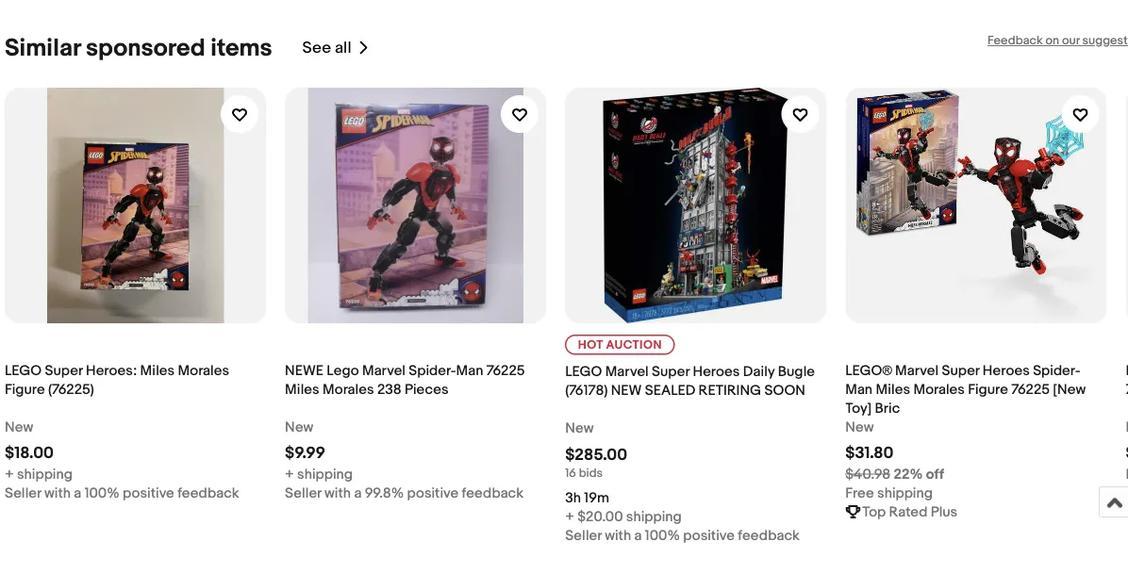 Task type: vqa. For each thing, say whether or not it's contained in the screenshot.
Shop now link
no



Task type: locate. For each thing, give the bounding box(es) containing it.
a inside new $18.00 + shipping seller with a 100% positive feedback
[[74, 485, 81, 502]]

[new
[[1054, 381, 1087, 398]]

with down "$18.00" text field
[[44, 485, 71, 502]]

new $18.00 + shipping seller with a 100% positive feedback
[[5, 419, 239, 502]]

figure left [new
[[969, 381, 1009, 398]]

a for $9.99
[[354, 485, 362, 502]]

0 horizontal spatial positive
[[123, 485, 174, 502]]

super for lego marvel super heroes daily bugle (76178) new sealed retiring soon
[[652, 364, 690, 381]]

daily
[[744, 364, 775, 381]]

spider- up pieces
[[409, 362, 456, 379]]

morales right heroes: at the left
[[178, 362, 229, 379]]

0 vertical spatial 100%
[[85, 485, 120, 502]]

2 horizontal spatial morales
[[914, 381, 965, 398]]

heroes
[[983, 362, 1031, 379], [693, 364, 740, 381]]

feedback inside "new $285.00 16 bids 3h 19m + $20.00 shipping seller with a 100% positive feedback"
[[738, 528, 800, 545]]

new for $9.99
[[285, 419, 314, 436]]

super inside lego marvel super heroes daily bugle (76178) new sealed retiring soon
[[652, 364, 690, 381]]

0 horizontal spatial new text field
[[5, 418, 33, 437]]

0 horizontal spatial man
[[456, 362, 484, 379]]

all
[[335, 38, 352, 58]]

+ $20.00 shipping text field
[[566, 508, 682, 527]]

1 horizontal spatial morales
[[323, 381, 374, 398]]

1 horizontal spatial with
[[325, 485, 351, 502]]

with left 99.8%
[[325, 485, 351, 502]]

new down toy] at the bottom
[[846, 419, 875, 436]]

new text field up $9.99
[[285, 418, 314, 437]]

2 horizontal spatial a
[[635, 528, 642, 545]]

seller down "$18.00" text field
[[5, 485, 41, 502]]

marvel
[[362, 362, 406, 379], [896, 362, 939, 379], [606, 364, 649, 381]]

lego
[[327, 362, 359, 379]]

+
[[5, 466, 14, 483], [285, 466, 294, 483], [566, 509, 575, 526]]

morales up off at bottom
[[914, 381, 965, 398]]

238
[[377, 381, 402, 398]]

2 figure from the left
[[969, 381, 1009, 398]]

99.8%
[[365, 485, 404, 502]]

2 horizontal spatial with
[[605, 528, 632, 545]]

free
[[846, 485, 875, 502]]

1 + shipping text field from the left
[[5, 465, 73, 484]]

+ shipping text field for $18.00
[[5, 465, 73, 484]]

super inside lego® marvel super heroes spider- man miles morales figure 76225 [new toy] bric new $31.80 $40.98 22% off free shipping
[[942, 362, 980, 379]]

morales inside lego® marvel super heroes spider- man miles morales figure 76225 [new toy] bric new $31.80 $40.98 22% off free shipping
[[914, 381, 965, 398]]

new inside new $9.99 + shipping seller with a 99.8% positive feedback
[[285, 419, 314, 436]]

bugle
[[778, 364, 815, 381]]

+ inside new $9.99 + shipping seller with a 99.8% positive feedback
[[285, 466, 294, 483]]

new inside "new $285.00 16 bids 3h 19m + $20.00 shipping seller with a 100% positive feedback"
[[566, 420, 594, 437]]

figure
[[5, 381, 45, 398], [969, 381, 1009, 398]]

morales inside newe lego marvel spider-man 76225 miles morales 238 pieces
[[323, 381, 374, 398]]

1 horizontal spatial feedback
[[462, 485, 524, 502]]

positive inside new $18.00 + shipping seller with a 100% positive feedback
[[123, 485, 174, 502]]

feedback
[[178, 485, 239, 502], [462, 485, 524, 502], [738, 528, 800, 545]]

1 horizontal spatial 76225
[[1012, 381, 1051, 398]]

new text field up $18.00
[[5, 418, 33, 437]]

2 spider- from the left
[[1034, 362, 1081, 379]]

+ for $9.99
[[285, 466, 294, 483]]

$31.80
[[846, 444, 894, 464]]

shipping right $20.00
[[627, 509, 682, 526]]

2 horizontal spatial miles
[[876, 381, 911, 398]]

items
[[211, 34, 272, 63]]

marvel for lego® marvel super heroes spider- man miles morales figure 76225 [new toy] bric new $31.80 $40.98 22% off free shipping
[[896, 362, 939, 379]]

+ down 3h
[[566, 509, 575, 526]]

$40.98
[[846, 466, 891, 483]]

76225 inside lego® marvel super heroes spider- man miles morales figure 76225 [new toy] bric new $31.80 $40.98 22% off free shipping
[[1012, 381, 1051, 398]]

feedback inside new $18.00 + shipping seller with a 100% positive feedback
[[178, 485, 239, 502]]

1 horizontal spatial 100%
[[645, 528, 680, 545]]

morales inside lego super heroes: miles morales figure (76225)
[[178, 362, 229, 379]]

spider- up [new
[[1034, 362, 1081, 379]]

shipping down $9.99
[[297, 466, 353, 483]]

1 horizontal spatial new text field
[[846, 418, 875, 437]]

new for $18.00
[[5, 419, 33, 436]]

76225
[[487, 362, 525, 379], [1012, 381, 1051, 398]]

a
[[74, 485, 81, 502], [354, 485, 362, 502], [635, 528, 642, 545]]

lego®
[[846, 362, 893, 379]]

1 horizontal spatial seller
[[285, 485, 322, 502]]

0 horizontal spatial morales
[[178, 362, 229, 379]]

0 horizontal spatial feedback
[[178, 485, 239, 502]]

seller for $9.99
[[285, 485, 322, 502]]

0 horizontal spatial heroes
[[693, 364, 740, 381]]

1 horizontal spatial heroes
[[983, 362, 1031, 379]]

marvel inside lego® marvel super heroes spider- man miles morales figure 76225 [new toy] bric new $31.80 $40.98 22% off free shipping
[[896, 362, 939, 379]]

2 horizontal spatial +
[[566, 509, 575, 526]]

top rated plus
[[863, 504, 958, 521]]

suggesti
[[1083, 34, 1129, 48]]

0 vertical spatial seller with a 100% positive feedback text field
[[5, 484, 239, 503]]

new inside new $18.00 + shipping seller with a 100% positive feedback
[[5, 419, 33, 436]]

miles inside newe lego marvel spider-man 76225 miles morales 238 pieces
[[285, 381, 320, 398]]

feedback
[[988, 34, 1044, 48]]

super up sealed
[[652, 364, 690, 381]]

new text field for $9.99
[[285, 418, 314, 437]]

$285.00 text field
[[566, 445, 628, 465]]

feedback on our suggesti
[[988, 34, 1129, 48]]

new
[[5, 419, 33, 436], [285, 419, 314, 436], [846, 419, 875, 436], [566, 420, 594, 437]]

0 horizontal spatial + shipping text field
[[5, 465, 73, 484]]

2 horizontal spatial super
[[942, 362, 980, 379]]

0 horizontal spatial new text field
[[285, 418, 314, 437]]

2 horizontal spatial marvel
[[896, 362, 939, 379]]

new $9.99 + shipping seller with a 99.8% positive feedback
[[285, 419, 524, 502]]

morales for lego® marvel super heroes spider- man miles morales figure 76225 [new toy] bric new $31.80 $40.98 22% off free shipping
[[914, 381, 965, 398]]

0 horizontal spatial figure
[[5, 381, 45, 398]]

shipping inside lego® marvel super heroes spider- man miles morales figure 76225 [new toy] bric new $31.80 $40.98 22% off free shipping
[[878, 485, 933, 502]]

100% inside "new $285.00 16 bids 3h 19m + $20.00 shipping seller with a 100% positive feedback"
[[645, 528, 680, 545]]

miles down newe
[[285, 381, 320, 398]]

(76225)
[[48, 381, 94, 398]]

0 horizontal spatial miles
[[140, 362, 175, 379]]

new text field down toy] at the bottom
[[846, 418, 875, 437]]

+ inside new $18.00 + shipping seller with a 100% positive feedback
[[5, 466, 14, 483]]

new up $285.00
[[566, 420, 594, 437]]

+ shipping text field down $9.99
[[285, 465, 353, 484]]

man
[[456, 362, 484, 379], [846, 381, 873, 398]]

Top Rated Plus text field
[[863, 503, 958, 522]]

see all
[[303, 38, 352, 58]]

new text field for $18.00
[[5, 418, 33, 437]]

0 horizontal spatial spider-
[[409, 362, 456, 379]]

1 vertical spatial seller with a 100% positive feedback text field
[[566, 527, 800, 546]]

1 horizontal spatial new text field
[[566, 419, 594, 438]]

shipping down 22%
[[878, 485, 933, 502]]

morales down lego
[[323, 381, 374, 398]]

100% inside new $18.00 + shipping seller with a 100% positive feedback
[[85, 485, 120, 502]]

1 vertical spatial 76225
[[1012, 381, 1051, 398]]

0 horizontal spatial 100%
[[85, 485, 120, 502]]

new for $285.00
[[566, 420, 594, 437]]

$285.00
[[566, 445, 628, 465]]

0 vertical spatial 76225
[[487, 362, 525, 379]]

similar
[[5, 34, 81, 63]]

3h
[[566, 490, 581, 507]]

sponsored
[[86, 34, 205, 63]]

1 horizontal spatial lego
[[566, 364, 603, 381]]

19m
[[585, 490, 610, 507]]

$9.99 text field
[[285, 444, 325, 464]]

0 horizontal spatial lego
[[5, 362, 42, 379]]

0 horizontal spatial 76225
[[487, 362, 525, 379]]

shipping
[[17, 466, 73, 483], [297, 466, 353, 483], [878, 485, 933, 502], [627, 509, 682, 526]]

0 horizontal spatial a
[[74, 485, 81, 502]]

0 horizontal spatial marvel
[[362, 362, 406, 379]]

marvel inside lego marvel super heroes daily bugle (76178) new sealed retiring soon
[[606, 364, 649, 381]]

+ down $9.99 text field
[[285, 466, 294, 483]]

(76178)
[[566, 382, 608, 399]]

positive
[[123, 485, 174, 502], [407, 485, 459, 502], [684, 528, 735, 545]]

1 horizontal spatial seller with a 100% positive feedback text field
[[566, 527, 800, 546]]

1 horizontal spatial miles
[[285, 381, 320, 398]]

1 new text field from the left
[[285, 418, 314, 437]]

heroes inside lego marvel super heroes daily bugle (76178) new sealed retiring soon
[[693, 364, 740, 381]]

new text field up $285.00
[[566, 419, 594, 438]]

newe lego marvel spider-man 76225 miles morales 238 pieces
[[285, 362, 525, 398]]

figure inside lego® marvel super heroes spider- man miles morales figure 76225 [new toy] bric new $31.80 $40.98 22% off free shipping
[[969, 381, 1009, 398]]

2 horizontal spatial seller
[[566, 528, 602, 545]]

shipping inside "new $285.00 16 bids 3h 19m + $20.00 shipping seller with a 100% positive feedback"
[[627, 509, 682, 526]]

super up (76225)
[[45, 362, 83, 379]]

shipping inside new $18.00 + shipping seller with a 100% positive feedback
[[17, 466, 73, 483]]

seller down $9.99
[[285, 485, 322, 502]]

0 horizontal spatial +
[[5, 466, 14, 483]]

seller inside new $9.99 + shipping seller with a 99.8% positive feedback
[[285, 485, 322, 502]]

shipping down $18.00
[[17, 466, 73, 483]]

heroes for lego marvel super heroes daily bugle (76178) new sealed retiring soon
[[693, 364, 740, 381]]

with inside new $18.00 + shipping seller with a 100% positive feedback
[[44, 485, 71, 502]]

See all text field
[[303, 38, 352, 58]]

1 horizontal spatial +
[[285, 466, 294, 483]]

None text field
[[1126, 418, 1129, 437], [1126, 465, 1129, 484], [1126, 418, 1129, 437], [1126, 465, 1129, 484]]

2 horizontal spatial positive
[[684, 528, 735, 545]]

1 vertical spatial 100%
[[645, 528, 680, 545]]

pieces
[[405, 381, 449, 398]]

1 horizontal spatial super
[[652, 364, 690, 381]]

miles
[[140, 362, 175, 379], [285, 381, 320, 398], [876, 381, 911, 398]]

1 horizontal spatial man
[[846, 381, 873, 398]]

rated
[[890, 504, 928, 521]]

lego
[[5, 362, 42, 379], [566, 364, 603, 381]]

new $285.00 16 bids 3h 19m + $20.00 shipping seller with a 100% positive feedback
[[566, 420, 800, 545]]

super right lego®
[[942, 362, 980, 379]]

1 horizontal spatial positive
[[407, 485, 459, 502]]

lego inside lego marvel super heroes daily bugle (76178) new sealed retiring soon
[[566, 364, 603, 381]]

2 horizontal spatial feedback
[[738, 528, 800, 545]]

marvel up 238
[[362, 362, 406, 379]]

lego inside lego super heroes: miles morales figure (76225)
[[5, 362, 42, 379]]

new inside lego® marvel super heroes spider- man miles morales figure 76225 [new toy] bric new $31.80 $40.98 22% off free shipping
[[846, 419, 875, 436]]

top
[[863, 504, 886, 521]]

1 horizontal spatial figure
[[969, 381, 1009, 398]]

2 + shipping text field from the left
[[285, 465, 353, 484]]

figure left (76225)
[[5, 381, 45, 398]]

None text field
[[1126, 444, 1129, 464], [1126, 484, 1129, 503], [1126, 444, 1129, 464], [1126, 484, 1129, 503]]

1 figure from the left
[[5, 381, 45, 398]]

marvel up bric
[[896, 362, 939, 379]]

feedback on our suggesti link
[[988, 34, 1129, 48]]

positive inside new $9.99 + shipping seller with a 99.8% positive feedback
[[407, 485, 459, 502]]

lego up $18.00
[[5, 362, 42, 379]]

1 horizontal spatial marvel
[[606, 364, 649, 381]]

seller inside "new $285.00 16 bids 3h 19m + $20.00 shipping seller with a 100% positive feedback"
[[566, 528, 602, 545]]

spider-
[[409, 362, 456, 379], [1034, 362, 1081, 379]]

positive for $9.99
[[407, 485, 459, 502]]

with
[[44, 485, 71, 502], [325, 485, 351, 502], [605, 528, 632, 545]]

lego marvel super heroes daily bugle (76178) new sealed retiring soon
[[566, 364, 815, 399]]

toy]
[[846, 400, 872, 417]]

miles right heroes: at the left
[[140, 362, 175, 379]]

Seller with a 100% positive feedback text field
[[5, 484, 239, 503], [566, 527, 800, 546]]

New text field
[[285, 418, 314, 437], [846, 418, 875, 437]]

+ shipping text field
[[5, 465, 73, 484], [285, 465, 353, 484]]

+ for $18.00
[[5, 466, 14, 483]]

2 new text field from the left
[[846, 418, 875, 437]]

on
[[1046, 34, 1060, 48]]

new up $9.99
[[285, 419, 314, 436]]

0 horizontal spatial super
[[45, 362, 83, 379]]

with down + $20.00 shipping text box
[[605, 528, 632, 545]]

1 vertical spatial man
[[846, 381, 873, 398]]

marvel up the new
[[606, 364, 649, 381]]

0 vertical spatial man
[[456, 362, 484, 379]]

super for lego® marvel super heroes spider- man miles morales figure 76225 [new toy] bric new $31.80 $40.98 22% off free shipping
[[942, 362, 980, 379]]

feedback inside new $9.99 + shipping seller with a 99.8% positive feedback
[[462, 485, 524, 502]]

lego up the (76178) at the right of the page
[[566, 364, 603, 381]]

0 horizontal spatial seller
[[5, 485, 41, 502]]

1 horizontal spatial a
[[354, 485, 362, 502]]

super
[[45, 362, 83, 379], [942, 362, 980, 379], [652, 364, 690, 381]]

1 spider- from the left
[[409, 362, 456, 379]]

seller for $18.00
[[5, 485, 41, 502]]

heroes inside lego® marvel super heroes spider- man miles morales figure 76225 [new toy] bric new $31.80 $40.98 22% off free shipping
[[983, 362, 1031, 379]]

a inside new $9.99 + shipping seller with a 99.8% positive feedback
[[354, 485, 362, 502]]

0 horizontal spatial seller with a 100% positive feedback text field
[[5, 484, 239, 503]]

off
[[927, 466, 945, 483]]

100%
[[85, 485, 120, 502], [645, 528, 680, 545]]

new up $18.00
[[5, 419, 33, 436]]

previous price $40.98 22% off text field
[[846, 465, 945, 484]]

miles up bric
[[876, 381, 911, 398]]

0 horizontal spatial with
[[44, 485, 71, 502]]

New text field
[[5, 418, 33, 437], [566, 419, 594, 438]]

with inside new $9.99 + shipping seller with a 99.8% positive feedback
[[325, 485, 351, 502]]

seller inside new $18.00 + shipping seller with a 100% positive feedback
[[5, 485, 41, 502]]

miles inside lego® marvel super heroes spider- man miles morales figure 76225 [new toy] bric new $31.80 $40.98 22% off free shipping
[[876, 381, 911, 398]]

1 horizontal spatial + shipping text field
[[285, 465, 353, 484]]

1 horizontal spatial spider-
[[1034, 362, 1081, 379]]

+ down "$18.00" text field
[[5, 466, 14, 483]]

76225 inside newe lego marvel spider-man 76225 miles morales 238 pieces
[[487, 362, 525, 379]]

+ shipping text field down $18.00
[[5, 465, 73, 484]]

morales
[[178, 362, 229, 379], [323, 381, 374, 398], [914, 381, 965, 398]]

seller
[[5, 485, 41, 502], [285, 485, 322, 502], [566, 528, 602, 545]]

seller down $20.00
[[566, 528, 602, 545]]



Task type: describe. For each thing, give the bounding box(es) containing it.
lego for lego super heroes: miles morales figure (76225)
[[5, 362, 42, 379]]

Free shipping text field
[[846, 484, 933, 503]]

plus
[[931, 504, 958, 521]]

+ shipping text field for $9.99
[[285, 465, 353, 484]]

with for $9.99
[[325, 485, 351, 502]]

heroes for lego® marvel super heroes spider- man miles morales figure 76225 [new toy] bric new $31.80 $40.98 22% off free shipping
[[983, 362, 1031, 379]]

Seller with a 99.8% positive feedback text field
[[285, 484, 524, 503]]

a for $18.00
[[74, 485, 81, 502]]

new text field for $31.80
[[846, 418, 875, 437]]

miles inside lego super heroes: miles morales figure (76225)
[[140, 362, 175, 379]]

marvel for lego marvel super heroes daily bugle (76178) new sealed retiring soon
[[606, 364, 649, 381]]

marvel inside newe lego marvel spider-man 76225 miles morales 238 pieces
[[362, 362, 406, 379]]

spider- inside newe lego marvel spider-man 76225 miles morales 238 pieces
[[409, 362, 456, 379]]

sealed
[[645, 382, 696, 399]]

positive for $18.00
[[123, 485, 174, 502]]

bric
[[876, 400, 901, 417]]

bids
[[579, 466, 603, 481]]

super inside lego super heroes: miles morales figure (76225)
[[45, 362, 83, 379]]

$18.00 text field
[[5, 444, 54, 464]]

see
[[303, 38, 331, 58]]

16 bids text field
[[566, 466, 603, 481]]

3h 19m text field
[[566, 489, 610, 508]]

feedback for $18.00
[[178, 485, 239, 502]]

miles for newe lego marvel spider-man 76225 miles morales 238 pieces
[[285, 381, 320, 398]]

retiring
[[699, 382, 762, 399]]

lego super heroes: miles morales figure (76225)
[[5, 362, 229, 398]]

new text field for $285.00
[[566, 419, 594, 438]]

with inside "new $285.00 16 bids 3h 19m + $20.00 shipping seller with a 100% positive feedback"
[[605, 528, 632, 545]]

a inside "new $285.00 16 bids 3h 19m + $20.00 shipping seller with a 100% positive feedback"
[[635, 528, 642, 545]]

hot auction
[[578, 338, 663, 353]]

see all link
[[303, 34, 371, 63]]

hot
[[578, 338, 603, 353]]

lego® marvel super heroes spider- man miles morales figure 76225 [new toy] bric new $31.80 $40.98 22% off free shipping
[[846, 362, 1087, 502]]

shipping inside new $9.99 + shipping seller with a 99.8% positive feedback
[[297, 466, 353, 483]]

$18.00
[[5, 444, 54, 464]]

feedback for $9.99
[[462, 485, 524, 502]]

positive inside "new $285.00 16 bids 3h 19m + $20.00 shipping seller with a 100% positive feedback"
[[684, 528, 735, 545]]

16
[[566, 466, 577, 481]]

similar sponsored items
[[5, 34, 272, 63]]

figure inside lego super heroes: miles morales figure (76225)
[[5, 381, 45, 398]]

man inside newe lego marvel spider-man 76225 miles morales 238 pieces
[[456, 362, 484, 379]]

$20.00
[[578, 509, 623, 526]]

new
[[611, 382, 642, 399]]

lego for lego marvel super heroes daily bugle (76178) new sealed retiring soon
[[566, 364, 603, 381]]

soon
[[765, 382, 806, 399]]

22%
[[894, 466, 923, 483]]

with for $18.00
[[44, 485, 71, 502]]

+ inside "new $285.00 16 bids 3h 19m + $20.00 shipping seller with a 100% positive feedback"
[[566, 509, 575, 526]]

auction
[[607, 338, 663, 353]]

heroes:
[[86, 362, 137, 379]]

miles for lego® marvel super heroes spider- man miles morales figure 76225 [new toy] bric new $31.80 $40.98 22% off free shipping
[[876, 381, 911, 398]]

newe
[[285, 362, 324, 379]]

$9.99
[[285, 444, 325, 464]]

spider- inside lego® marvel super heroes spider- man miles morales figure 76225 [new toy] bric new $31.80 $40.98 22% off free shipping
[[1034, 362, 1081, 379]]

$31.80 text field
[[846, 444, 894, 464]]

morales for newe lego marvel spider-man 76225 miles morales 238 pieces
[[323, 381, 374, 398]]

man inside lego® marvel super heroes spider- man miles morales figure 76225 [new toy] bric new $31.80 $40.98 22% off free shipping
[[846, 381, 873, 398]]

our
[[1063, 34, 1080, 48]]



